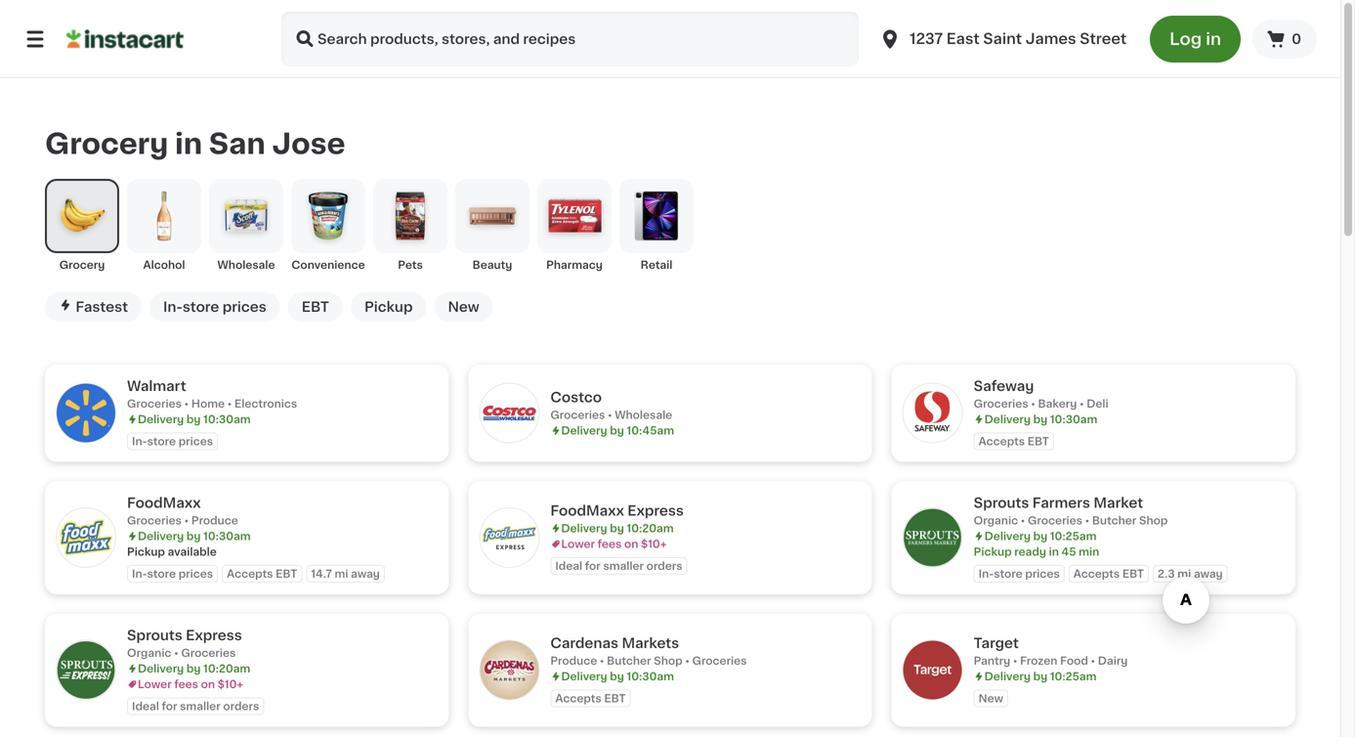 Task type: vqa. For each thing, say whether or not it's contained in the screenshot.


Task type: describe. For each thing, give the bounding box(es) containing it.
delivery down safeway
[[985, 414, 1031, 425]]

min
[[1079, 546, 1100, 557]]

available
[[168, 546, 217, 557]]

accepts down min
[[1074, 568, 1120, 579]]

log in
[[1170, 31, 1222, 47]]

pickup for pickup available
[[127, 546, 165, 557]]

saint
[[984, 32, 1023, 46]]

new button
[[434, 292, 493, 321]]

0 vertical spatial smaller
[[604, 560, 644, 571]]

by down foodmaxx express
[[610, 523, 624, 534]]

james
[[1026, 32, 1077, 46]]

express for sprouts express organic • groceries
[[186, 628, 242, 642]]

2 vertical spatial in
[[1049, 546, 1059, 557]]

in for log
[[1206, 31, 1222, 47]]

pickup button
[[351, 292, 427, 321]]

0 horizontal spatial fees
[[174, 679, 198, 689]]

pantry
[[974, 655, 1011, 666]]

wholesale button
[[209, 179, 283, 273]]

delivery down sprouts express organic • groceries
[[138, 663, 184, 674]]

by down cardenas markets produce • butcher shop • groceries
[[610, 671, 624, 682]]

ebt down cardenas markets produce • butcher shop • groceries
[[604, 693, 626, 704]]

accepts down cardenas
[[556, 693, 602, 704]]

• inside sprouts express organic • groceries
[[174, 647, 179, 658]]

away for sprouts farmers market
[[1194, 568, 1223, 579]]

0 horizontal spatial delivery by 10:20am
[[138, 663, 250, 674]]

delivery down walmart
[[138, 414, 184, 425]]

retail button
[[620, 179, 694, 273]]

by down home
[[187, 414, 201, 425]]

produce inside 'foodmaxx groceries • produce'
[[191, 515, 238, 526]]

target
[[974, 636, 1019, 650]]

1 horizontal spatial lower fees on $10+
[[561, 538, 667, 549]]

1237
[[910, 32, 943, 46]]

ready
[[1015, 546, 1047, 557]]

ebt inside button
[[302, 300, 329, 314]]

1237 east saint james street button
[[879, 12, 1127, 66]]

costco
[[551, 391, 602, 404]]

organic inside sprouts farmers market organic • groceries • butcher shop
[[974, 515, 1019, 526]]

sprouts farmers market organic • groceries • butcher shop
[[974, 496, 1168, 526]]

groceries inside sprouts express organic • groceries
[[181, 647, 236, 658]]

safeway groceries • bakery • deli
[[974, 379, 1109, 409]]

pharmacy
[[547, 259, 603, 270]]

sprouts express organic • groceries
[[127, 628, 242, 658]]

groceries inside sprouts farmers market organic • groceries • butcher shop
[[1028, 515, 1083, 526]]

1 vertical spatial $10+
[[218, 679, 244, 689]]

grocery in san jose
[[45, 130, 345, 158]]

1 10:25am from the top
[[1051, 531, 1097, 541]]

10:45am
[[627, 425, 674, 436]]

0 horizontal spatial smaller
[[180, 701, 221, 711]]

in-store prices button
[[150, 292, 280, 321]]

accepts down safeway
[[979, 436, 1025, 447]]

0 vertical spatial ideal for smaller orders
[[556, 560, 683, 571]]

0 horizontal spatial 10:20am
[[203, 663, 250, 674]]

in- down walmart
[[132, 436, 147, 447]]

bakery
[[1039, 398, 1077, 409]]

1237 east saint james street button
[[867, 12, 1139, 66]]

walmart groceries • home • electronics
[[127, 379, 297, 409]]

pickup for pickup
[[365, 300, 413, 314]]

foodmaxx for groceries
[[127, 496, 201, 510]]

0 horizontal spatial on
[[201, 679, 215, 689]]

delivery down pantry
[[985, 671, 1031, 682]]

foodmaxx groceries • produce
[[127, 496, 238, 526]]

ebt button
[[288, 292, 343, 321]]

2 delivery by 10:25am from the top
[[985, 671, 1097, 682]]

food
[[1061, 655, 1089, 666]]

1 horizontal spatial 10:20am
[[627, 523, 674, 534]]

express for foodmaxx express
[[628, 504, 684, 517]]

groceries inside cardenas markets produce • butcher shop • groceries
[[693, 655, 747, 666]]

delivery down foodmaxx express
[[561, 523, 608, 534]]

1 vertical spatial ideal
[[132, 701, 159, 711]]

safeway image
[[904, 384, 962, 442]]

2.3
[[1158, 568, 1175, 579]]

accepts ebt down min
[[1074, 568, 1145, 579]]

delivery by 10:45am
[[561, 425, 674, 436]]

1 horizontal spatial ideal
[[556, 560, 583, 571]]

store down "pickup available"
[[147, 568, 176, 579]]

fastest
[[76, 300, 128, 314]]

in for grocery
[[175, 130, 202, 158]]

delivery down cardenas
[[561, 671, 608, 682]]

home
[[191, 398, 225, 409]]

mi for sprouts farmers market
[[1178, 568, 1192, 579]]

retail
[[641, 259, 673, 270]]

wholesale inside button
[[217, 259, 275, 270]]

delivery by 10:30am for cardenas
[[561, 671, 674, 682]]

store inside in-store prices button
[[183, 300, 219, 314]]

by up available
[[187, 531, 201, 541]]

delivery up ready
[[985, 531, 1031, 541]]

grocery button
[[45, 179, 119, 273]]

10:30am for safeway
[[1051, 414, 1098, 425]]

delivery by 10:30am for safeway
[[985, 414, 1098, 425]]

costco groceries • wholesale
[[551, 391, 673, 420]]

butcher inside cardenas markets produce • butcher shop • groceries
[[607, 655, 652, 666]]

cardenas markets image
[[480, 641, 539, 699]]

instacart logo image
[[66, 27, 184, 51]]

pharmacy button
[[538, 179, 612, 273]]

in-store prices down ready
[[979, 568, 1060, 579]]

foodmaxx image
[[57, 508, 115, 567]]

sprouts for sprouts express
[[127, 628, 183, 642]]

pickup ready in 45 min
[[974, 546, 1100, 557]]

groceries inside the costco groceries • wholesale
[[551, 410, 605, 420]]

target pantry • frozen food • dairy
[[974, 636, 1128, 666]]

organic inside sprouts express organic • groceries
[[127, 647, 171, 658]]

sprouts express image
[[57, 641, 115, 699]]

14.7
[[311, 568, 332, 579]]

electronics
[[235, 398, 297, 409]]

alcohol
[[143, 259, 185, 270]]

foodmaxx express image
[[480, 508, 539, 567]]

in- down pickup ready in 45 min
[[979, 568, 994, 579]]

accepts ebt down safeway groceries • bakery • deli
[[979, 436, 1050, 447]]

ebt down bakery
[[1028, 436, 1050, 447]]

safeway
[[974, 379, 1034, 393]]

deli
[[1087, 398, 1109, 409]]

0 vertical spatial orders
[[647, 560, 683, 571]]

shop inside sprouts farmers market organic • groceries • butcher shop
[[1140, 515, 1168, 526]]

groceries inside "walmart groceries • home • electronics"
[[127, 398, 182, 409]]

by up pickup ready in 45 min
[[1034, 531, 1048, 541]]

1 delivery by 10:25am from the top
[[985, 531, 1097, 541]]



Task type: locate. For each thing, give the bounding box(es) containing it.
pickup inside button
[[365, 300, 413, 314]]

$10+
[[641, 538, 667, 549], [218, 679, 244, 689]]

pickup available
[[127, 546, 217, 557]]

1 horizontal spatial express
[[628, 504, 684, 517]]

1 horizontal spatial ideal for smaller orders
[[556, 560, 683, 571]]

0 horizontal spatial sprouts
[[127, 628, 183, 642]]

log
[[1170, 31, 1202, 47]]

1 vertical spatial sprouts
[[127, 628, 183, 642]]

for down sprouts express organic • groceries
[[162, 701, 177, 711]]

fastest button
[[45, 292, 142, 321]]

jose
[[272, 130, 345, 158]]

on down foodmaxx express
[[625, 538, 639, 549]]

1 vertical spatial in
[[175, 130, 202, 158]]

sprouts up ready
[[974, 496, 1030, 510]]

1 vertical spatial 10:25am
[[1051, 671, 1097, 682]]

delivery down costco
[[561, 425, 608, 436]]

lower fees on $10+ down foodmaxx express
[[561, 538, 667, 549]]

0 vertical spatial organic
[[974, 515, 1019, 526]]

1 horizontal spatial wholesale
[[615, 410, 673, 420]]

foodmaxx up "pickup available"
[[127, 496, 201, 510]]

delivery by 10:25am down frozen
[[985, 671, 1097, 682]]

ebt down convenience
[[302, 300, 329, 314]]

delivery up "pickup available"
[[138, 531, 184, 541]]

smaller down sprouts express organic • groceries
[[180, 701, 221, 711]]

0 horizontal spatial organic
[[127, 647, 171, 658]]

accepts ebt down cardenas
[[556, 693, 626, 704]]

dairy
[[1098, 655, 1128, 666]]

1 horizontal spatial pickup
[[365, 300, 413, 314]]

convenience button
[[291, 179, 366, 273]]

pets
[[398, 259, 423, 270]]

accepts left 14.7
[[227, 568, 273, 579]]

butcher inside sprouts farmers market organic • groceries • butcher shop
[[1093, 515, 1137, 526]]

0 vertical spatial express
[[628, 504, 684, 517]]

express down 10:45am
[[628, 504, 684, 517]]

frozen
[[1021, 655, 1058, 666]]

prices down available
[[179, 568, 213, 579]]

mi
[[335, 568, 348, 579], [1178, 568, 1192, 579]]

1 vertical spatial orders
[[223, 701, 259, 711]]

1 vertical spatial for
[[162, 701, 177, 711]]

delivery by 10:30am up available
[[138, 531, 251, 541]]

ebt left 14.7
[[276, 568, 297, 579]]

cardenas markets produce • butcher shop • groceries
[[551, 636, 747, 666]]

delivery by 10:20am down sprouts express organic • groceries
[[138, 663, 250, 674]]

0 vertical spatial 10:20am
[[627, 523, 674, 534]]

10:20am down sprouts express organic • groceries
[[203, 663, 250, 674]]

store down walmart
[[147, 436, 176, 447]]

grocery in san jose main content
[[0, 78, 1341, 737]]

1 horizontal spatial in
[[1049, 546, 1059, 557]]

beauty button
[[455, 179, 530, 273]]

1 vertical spatial wholesale
[[615, 410, 673, 420]]

delivery by 10:30am
[[138, 414, 251, 425], [985, 414, 1098, 425], [138, 531, 251, 541], [561, 671, 674, 682]]

sprouts inside sprouts farmers market organic • groceries • butcher shop
[[974, 496, 1030, 510]]

in-store prices down "pickup available"
[[132, 568, 213, 579]]

ideal for smaller orders down sprouts express organic • groceries
[[132, 701, 259, 711]]

0 horizontal spatial $10+
[[218, 679, 244, 689]]

delivery by 10:20am down foodmaxx express
[[561, 523, 674, 534]]

pickup
[[365, 300, 413, 314], [127, 546, 165, 557], [974, 546, 1012, 557]]

grocery up grocery button
[[45, 130, 168, 158]]

in- down "pickup available"
[[132, 568, 147, 579]]

0 horizontal spatial orders
[[223, 701, 259, 711]]

farmers
[[1033, 496, 1091, 510]]

store down alcohol
[[183, 300, 219, 314]]

0 vertical spatial lower
[[561, 538, 595, 549]]

butcher down markets
[[607, 655, 652, 666]]

1 vertical spatial smaller
[[180, 701, 221, 711]]

for down foodmaxx express
[[585, 560, 601, 571]]

foodmaxx express
[[551, 504, 684, 517]]

0 vertical spatial lower fees on $10+
[[561, 538, 667, 549]]

0 vertical spatial delivery by 10:25am
[[985, 531, 1097, 541]]

0 vertical spatial new
[[448, 300, 480, 314]]

mi right 2.3
[[1178, 568, 1192, 579]]

0 horizontal spatial foodmaxx
[[127, 496, 201, 510]]

1 horizontal spatial lower
[[561, 538, 595, 549]]

groceries
[[127, 398, 182, 409], [974, 398, 1029, 409], [551, 410, 605, 420], [127, 515, 182, 526], [1028, 515, 1083, 526], [181, 647, 236, 658], [693, 655, 747, 666]]

fees
[[598, 538, 622, 549], [174, 679, 198, 689]]

delivery by 10:20am
[[561, 523, 674, 534], [138, 663, 250, 674]]

orders
[[647, 560, 683, 571], [223, 701, 259, 711]]

express inside sprouts express organic • groceries
[[186, 628, 242, 642]]

1 vertical spatial fees
[[174, 679, 198, 689]]

wholesale
[[217, 259, 275, 270], [615, 410, 673, 420]]

0 horizontal spatial produce
[[191, 515, 238, 526]]

sprouts farmers market image
[[904, 508, 962, 567]]

foodmaxx inside 'foodmaxx groceries • produce'
[[127, 496, 201, 510]]

wholesale up 10:45am
[[615, 410, 673, 420]]

1 vertical spatial express
[[186, 628, 242, 642]]

10:30am down home
[[203, 414, 251, 425]]

0 horizontal spatial shop
[[654, 655, 683, 666]]

10:25am up '45'
[[1051, 531, 1097, 541]]

10:30am
[[203, 414, 251, 425], [1051, 414, 1098, 425], [203, 531, 251, 541], [627, 671, 674, 682]]

lower down sprouts express organic • groceries
[[138, 679, 172, 689]]

in-store prices down alcohol
[[163, 300, 267, 314]]

walmart
[[127, 379, 186, 393]]

pickup left ready
[[974, 546, 1012, 557]]

0 vertical spatial on
[[625, 538, 639, 549]]

1 vertical spatial 10:20am
[[203, 663, 250, 674]]

away right 2.3
[[1194, 568, 1223, 579]]

pickup for pickup ready in 45 min
[[974, 546, 1012, 557]]

0 vertical spatial shop
[[1140, 515, 1168, 526]]

convenience
[[292, 259, 365, 270]]

organic up ready
[[974, 515, 1019, 526]]

1 away from the left
[[351, 568, 380, 579]]

grocery inside button
[[59, 259, 105, 270]]

None search field
[[282, 12, 859, 66]]

east
[[947, 32, 980, 46]]

shop down market
[[1140, 515, 1168, 526]]

street
[[1080, 32, 1127, 46]]

for
[[585, 560, 601, 571], [162, 701, 177, 711]]

pickup left available
[[127, 546, 165, 557]]

away right 14.7
[[351, 568, 380, 579]]

by down sprouts express organic • groceries
[[187, 663, 201, 674]]

0 horizontal spatial express
[[186, 628, 242, 642]]

10:20am down foodmaxx express
[[627, 523, 674, 534]]

1 vertical spatial on
[[201, 679, 215, 689]]

shop inside cardenas markets produce • butcher shop • groceries
[[654, 655, 683, 666]]

market
[[1094, 496, 1144, 510]]

grocery for grocery
[[59, 259, 105, 270]]

14.7 mi away
[[311, 568, 380, 579]]

in inside 'button'
[[1206, 31, 1222, 47]]

by down frozen
[[1034, 671, 1048, 682]]

0 horizontal spatial wholesale
[[217, 259, 275, 270]]

delivery by 10:25am
[[985, 531, 1097, 541], [985, 671, 1097, 682]]

1 horizontal spatial orders
[[647, 560, 683, 571]]

in
[[1206, 31, 1222, 47], [175, 130, 202, 158], [1049, 546, 1059, 557]]

in-
[[163, 300, 183, 314], [132, 436, 147, 447], [132, 568, 147, 579], [979, 568, 994, 579]]

0 horizontal spatial ideal for smaller orders
[[132, 701, 259, 711]]

new down beauty
[[448, 300, 480, 314]]

on down sprouts express organic • groceries
[[201, 679, 215, 689]]

1237 east saint james street
[[910, 32, 1127, 46]]

ideal for smaller orders down foodmaxx express
[[556, 560, 683, 571]]

in-store prices down home
[[132, 436, 213, 447]]

ideal for smaller orders
[[556, 560, 683, 571], [132, 701, 259, 711]]

organic
[[974, 515, 1019, 526], [127, 647, 171, 658]]

grocery up the fastest button at the top left of page
[[59, 259, 105, 270]]

grocery for grocery in san jose
[[45, 130, 168, 158]]

10:30am down cardenas markets produce • butcher shop • groceries
[[627, 671, 674, 682]]

wholesale up in-store prices button
[[217, 259, 275, 270]]

prices left ebt button
[[223, 300, 267, 314]]

ideal right foodmaxx express image at the bottom left
[[556, 560, 583, 571]]

0 horizontal spatial for
[[162, 701, 177, 711]]

smaller
[[604, 560, 644, 571], [180, 701, 221, 711]]

1 vertical spatial delivery by 10:20am
[[138, 663, 250, 674]]

1 horizontal spatial butcher
[[1093, 515, 1137, 526]]

lower
[[561, 538, 595, 549], [138, 679, 172, 689]]

1 horizontal spatial away
[[1194, 568, 1223, 579]]

in- inside button
[[163, 300, 183, 314]]

ebt left 2.3
[[1123, 568, 1145, 579]]

0 horizontal spatial ideal
[[132, 701, 159, 711]]

prices inside button
[[223, 300, 267, 314]]

sprouts
[[974, 496, 1030, 510], [127, 628, 183, 642]]

produce
[[191, 515, 238, 526], [551, 655, 597, 666]]

delivery by 10:30am down home
[[138, 414, 251, 425]]

0 horizontal spatial in
[[175, 130, 202, 158]]

foodmaxx right foodmaxx express image at the bottom left
[[551, 504, 624, 517]]

fees down foodmaxx express
[[598, 538, 622, 549]]

express
[[628, 504, 684, 517], [186, 628, 242, 642]]

markets
[[622, 636, 680, 650]]

0 vertical spatial grocery
[[45, 130, 168, 158]]

target image
[[904, 641, 962, 699]]

10:30am up available
[[203, 531, 251, 541]]

shop down markets
[[654, 655, 683, 666]]

0 horizontal spatial new
[[448, 300, 480, 314]]

log in button
[[1151, 16, 1241, 63]]

0 vertical spatial fees
[[598, 538, 622, 549]]

shop
[[1140, 515, 1168, 526], [654, 655, 683, 666]]

2 horizontal spatial pickup
[[974, 546, 1012, 557]]

by down the costco groceries • wholesale
[[610, 425, 624, 436]]

in left san
[[175, 130, 202, 158]]

2 10:25am from the top
[[1051, 671, 1097, 682]]

new inside new button
[[448, 300, 480, 314]]

1 vertical spatial organic
[[127, 647, 171, 658]]

walmart image
[[57, 384, 115, 442]]

1 horizontal spatial delivery by 10:20am
[[561, 523, 674, 534]]

0 vertical spatial ideal
[[556, 560, 583, 571]]

grocery
[[45, 130, 168, 158], [59, 259, 105, 270]]

by down bakery
[[1034, 414, 1048, 425]]

mi for foodmaxx
[[335, 568, 348, 579]]

in- down alcohol
[[163, 300, 183, 314]]

away for foodmaxx
[[351, 568, 380, 579]]

1 horizontal spatial produce
[[551, 655, 597, 666]]

0 horizontal spatial away
[[351, 568, 380, 579]]

0 horizontal spatial lower
[[138, 679, 172, 689]]

0 vertical spatial butcher
[[1093, 515, 1137, 526]]

butcher
[[1093, 515, 1137, 526], [607, 655, 652, 666]]

$10+ down foodmaxx express
[[641, 538, 667, 549]]

delivery by 10:30am down bakery
[[985, 414, 1098, 425]]

in-store prices inside button
[[163, 300, 267, 314]]

0 vertical spatial for
[[585, 560, 601, 571]]

accepts
[[979, 436, 1025, 447], [227, 568, 273, 579], [1074, 568, 1120, 579], [556, 693, 602, 704]]

in right log
[[1206, 31, 1222, 47]]

0 horizontal spatial lower fees on $10+
[[138, 679, 244, 689]]

cardenas
[[551, 636, 619, 650]]

1 horizontal spatial smaller
[[604, 560, 644, 571]]

1 vertical spatial butcher
[[607, 655, 652, 666]]

fees down sprouts express organic • groceries
[[174, 679, 198, 689]]

butcher down market
[[1093, 515, 1137, 526]]

foodmaxx
[[127, 496, 201, 510], [551, 504, 624, 517]]

1 horizontal spatial fees
[[598, 538, 622, 549]]

0 horizontal spatial pickup
[[127, 546, 165, 557]]

0 button
[[1253, 20, 1318, 59]]

ideal down sprouts express organic • groceries
[[132, 701, 159, 711]]

delivery by 10:30am for walmart
[[138, 414, 251, 425]]

1 vertical spatial shop
[[654, 655, 683, 666]]

• inside 'foodmaxx groceries • produce'
[[184, 515, 189, 526]]

0 horizontal spatial mi
[[335, 568, 348, 579]]

1 horizontal spatial organic
[[974, 515, 1019, 526]]

mi right 14.7
[[335, 568, 348, 579]]

store
[[183, 300, 219, 314], [147, 436, 176, 447], [147, 568, 176, 579], [994, 568, 1023, 579]]

orders down sprouts express organic • groceries
[[223, 701, 259, 711]]

in left '45'
[[1049, 546, 1059, 557]]

10:30am for walmart
[[203, 414, 251, 425]]

1 vertical spatial lower
[[138, 679, 172, 689]]

ebt
[[302, 300, 329, 314], [1028, 436, 1050, 447], [276, 568, 297, 579], [1123, 568, 1145, 579], [604, 693, 626, 704]]

store down ready
[[994, 568, 1023, 579]]

orders down foodmaxx express
[[647, 560, 683, 571]]

accepts ebt left 14.7
[[227, 568, 297, 579]]

1 vertical spatial produce
[[551, 655, 597, 666]]

1 vertical spatial delivery by 10:25am
[[985, 671, 1097, 682]]

produce inside cardenas markets produce • butcher shop • groceries
[[551, 655, 597, 666]]

1 horizontal spatial foodmaxx
[[551, 504, 624, 517]]

on
[[625, 538, 639, 549], [201, 679, 215, 689]]

2 horizontal spatial in
[[1206, 31, 1222, 47]]

1 horizontal spatial mi
[[1178, 568, 1192, 579]]

delivery
[[138, 414, 184, 425], [985, 414, 1031, 425], [561, 425, 608, 436], [561, 523, 608, 534], [138, 531, 184, 541], [985, 531, 1031, 541], [138, 663, 184, 674], [561, 671, 608, 682], [985, 671, 1031, 682]]

0 vertical spatial in
[[1206, 31, 1222, 47]]

1 horizontal spatial sprouts
[[974, 496, 1030, 510]]

10:30am for cardenas markets
[[627, 671, 674, 682]]

1 horizontal spatial new
[[979, 693, 1004, 704]]

foodmaxx for express
[[551, 504, 624, 517]]

produce up available
[[191, 515, 238, 526]]

new down pantry
[[979, 693, 1004, 704]]

groceries inside 'foodmaxx groceries • produce'
[[127, 515, 182, 526]]

san
[[209, 130, 266, 158]]

0 horizontal spatial butcher
[[607, 655, 652, 666]]

0
[[1292, 32, 1302, 46]]

ideal
[[556, 560, 583, 571], [132, 701, 159, 711]]

0 vertical spatial sprouts
[[974, 496, 1030, 510]]

1 vertical spatial lower fees on $10+
[[138, 679, 244, 689]]

• inside the costco groceries • wholesale
[[608, 410, 612, 420]]

1 horizontal spatial $10+
[[641, 538, 667, 549]]

Search field
[[282, 12, 859, 66]]

prices down home
[[179, 436, 213, 447]]

$10+ down sprouts express organic • groceries
[[218, 679, 244, 689]]

sprouts for sprouts farmers market
[[974, 496, 1030, 510]]

1 mi from the left
[[335, 568, 348, 579]]

wholesale inside the costco groceries • wholesale
[[615, 410, 673, 420]]

45
[[1062, 546, 1077, 557]]

10:20am
[[627, 523, 674, 534], [203, 663, 250, 674]]

lower down foodmaxx express
[[561, 538, 595, 549]]

away
[[351, 568, 380, 579], [1194, 568, 1223, 579]]

express down available
[[186, 628, 242, 642]]

1 vertical spatial ideal for smaller orders
[[132, 701, 259, 711]]

sprouts right sprouts express "image"
[[127, 628, 183, 642]]

produce down cardenas
[[551, 655, 597, 666]]

1 vertical spatial grocery
[[59, 259, 105, 270]]

10:25am down food
[[1051, 671, 1097, 682]]

0 vertical spatial produce
[[191, 515, 238, 526]]

1 horizontal spatial on
[[625, 538, 639, 549]]

costco image
[[480, 384, 539, 442]]

0 vertical spatial wholesale
[[217, 259, 275, 270]]

by
[[187, 414, 201, 425], [1034, 414, 1048, 425], [610, 425, 624, 436], [610, 523, 624, 534], [187, 531, 201, 541], [1034, 531, 1048, 541], [187, 663, 201, 674], [610, 671, 624, 682], [1034, 671, 1048, 682]]

1 horizontal spatial shop
[[1140, 515, 1168, 526]]

accepts ebt
[[979, 436, 1050, 447], [227, 568, 297, 579], [1074, 568, 1145, 579], [556, 693, 626, 704]]

sprouts inside sprouts express organic • groceries
[[127, 628, 183, 642]]

lower fees on $10+
[[561, 538, 667, 549], [138, 679, 244, 689]]

0 vertical spatial 10:25am
[[1051, 531, 1097, 541]]

pets button
[[373, 179, 448, 273]]

beauty
[[473, 259, 513, 270]]

2 mi from the left
[[1178, 568, 1192, 579]]

groceries inside safeway groceries • bakery • deli
[[974, 398, 1029, 409]]

prices down pickup ready in 45 min
[[1026, 568, 1060, 579]]

2.3 mi away
[[1158, 568, 1223, 579]]

alcohol button
[[127, 179, 201, 273]]

1 vertical spatial new
[[979, 693, 1004, 704]]

0 vertical spatial $10+
[[641, 538, 667, 549]]

2 away from the left
[[1194, 568, 1223, 579]]

1 horizontal spatial for
[[585, 560, 601, 571]]

prices
[[223, 300, 267, 314], [179, 436, 213, 447], [179, 568, 213, 579], [1026, 568, 1060, 579]]

organic right sprouts express "image"
[[127, 647, 171, 658]]



